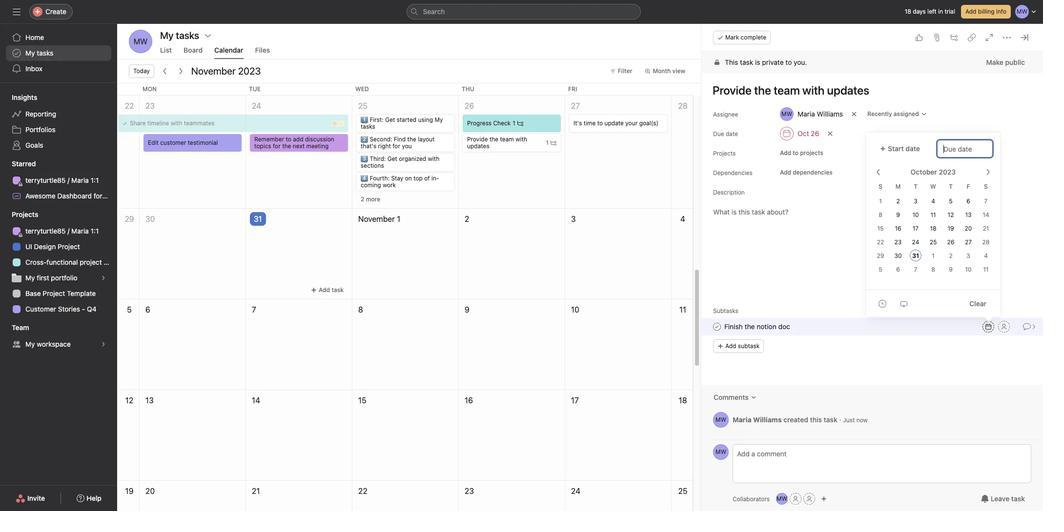 Task type: vqa. For each thing, say whether or not it's contained in the screenshot.
the topmost 'TERRYTURTLE85 / MARIA 1:1' link
yes



Task type: describe. For each thing, give the bounding box(es) containing it.
0 vertical spatial 26
[[465, 102, 474, 110]]

complete
[[741, 34, 767, 41]]

add to projects
[[780, 149, 823, 157]]

customer stories - q4 link
[[6, 302, 111, 317]]

remove assignee image
[[852, 111, 857, 117]]

0 horizontal spatial 21
[[252, 487, 260, 496]]

·
[[840, 416, 841, 424]]

add dependencies button
[[776, 166, 837, 180]]

workspace
[[37, 340, 71, 349]]

26 inside dropdown button
[[811, 129, 819, 138]]

1 s from the left
[[879, 183, 883, 190]]

1 horizontal spatial 28
[[983, 239, 990, 246]]

my tasks
[[160, 30, 199, 41]]

williams for maria williams
[[817, 110, 843, 118]]

inbox
[[25, 64, 42, 73]]

2️⃣
[[361, 136, 368, 143]]

cross-functional project plan link
[[6, 255, 117, 270]]

2023 for november 2023
[[238, 65, 261, 77]]

comments button
[[707, 389, 763, 407]]

tasks inside my tasks link
[[37, 49, 53, 57]]

1️⃣
[[361, 116, 368, 124]]

make public button
[[980, 54, 1032, 71]]

4️⃣
[[361, 175, 368, 182]]

search button
[[406, 4, 641, 20]]

filter
[[618, 67, 632, 75]]

0 horizontal spatial 16
[[465, 396, 473, 405]]

1 horizontal spatial 13
[[965, 211, 972, 219]]

add subtask image
[[951, 34, 958, 41]]

clear button
[[963, 295, 993, 313]]

3 for 1
[[967, 252, 970, 260]]

november for november 1
[[358, 215, 395, 224]]

0 vertical spatial 3
[[914, 198, 918, 205]]

2 horizontal spatial 22
[[877, 239, 884, 246]]

my workspace
[[25, 340, 71, 349]]

get for organized
[[388, 155, 397, 163]]

1 vertical spatial 25
[[930, 239, 937, 246]]

2 t from the left
[[949, 183, 953, 190]]

q4
[[87, 305, 96, 313]]

just
[[843, 417, 855, 424]]

add for add task
[[319, 287, 330, 294]]

teams element
[[0, 319, 117, 354]]

0 vertical spatial 31
[[254, 215, 262, 224]]

month
[[653, 67, 671, 75]]

1 vertical spatial 9
[[949, 266, 953, 273]]

start date
[[888, 145, 920, 153]]

edit
[[148, 139, 159, 146]]

date for start date
[[906, 145, 920, 153]]

fourth:
[[370, 175, 390, 182]]

oct
[[798, 129, 809, 138]]

insights button
[[0, 93, 37, 103]]

0 vertical spatial 28
[[678, 102, 688, 110]]

1 horizontal spatial 14
[[983, 211, 989, 219]]

0 vertical spatial 20
[[965, 225, 972, 232]]

0 horizontal spatial 10
[[571, 306, 579, 314]]

2023 for october 2023
[[939, 168, 956, 176]]

awesome dashboard for new project link
[[6, 188, 142, 204]]

wed
[[355, 85, 369, 93]]

starred button
[[0, 159, 36, 169]]

1 vertical spatial 23
[[895, 239, 902, 246]]

1 horizontal spatial 19
[[948, 225, 954, 232]]

0 vertical spatial 29
[[125, 215, 134, 224]]

0 vertical spatial 24
[[252, 102, 261, 110]]

update
[[605, 120, 624, 127]]

Task Name text field
[[706, 79, 1032, 102]]

mark
[[726, 34, 739, 41]]

month view
[[653, 67, 685, 75]]

create button
[[29, 4, 73, 20]]

1 vertical spatial 19
[[125, 487, 134, 496]]

meeting
[[306, 143, 329, 150]]

0 horizontal spatial 7
[[252, 306, 256, 314]]

show options image
[[204, 32, 212, 40]]

1 vertical spatial 11
[[983, 266, 989, 273]]

4️⃣ fourth: stay on top of incoming work
[[361, 175, 439, 189]]

0 horizontal spatial previous month image
[[161, 67, 169, 75]]

check
[[493, 120, 511, 127]]

ui
[[25, 243, 32, 251]]

days
[[913, 8, 926, 15]]

description
[[713, 189, 745, 196]]

1 vertical spatial 31
[[912, 252, 919, 260]]

projects
[[800, 149, 823, 157]]

add or remove collaborators image
[[821, 497, 827, 502]]

trial
[[945, 8, 955, 15]]

cross-
[[25, 258, 47, 267]]

0 vertical spatial 23
[[145, 102, 155, 110]]

0 vertical spatial 27
[[571, 102, 580, 110]]

3️⃣ third: get organized with sections
[[361, 155, 440, 169]]

for inside the remember to add discussion topics for the next meeting
[[273, 143, 281, 150]]

make
[[986, 58, 1004, 66]]

3️⃣
[[361, 155, 368, 163]]

Task Name text field
[[725, 322, 790, 332]]

1 horizontal spatial previous month image
[[875, 168, 883, 176]]

billing
[[978, 8, 995, 15]]

0 vertical spatial 7
[[985, 198, 988, 205]]

2 horizontal spatial 5
[[949, 198, 953, 205]]

share timeline with teammates
[[130, 120, 215, 127]]

october
[[911, 168, 937, 176]]

1 horizontal spatial 8
[[879, 211, 883, 219]]

maria inside 'starred' element
[[71, 176, 89, 185]]

add subtask
[[726, 343, 760, 350]]

1 horizontal spatial 6
[[896, 266, 900, 273]]

2 inside the 2 more button
[[361, 196, 364, 203]]

1 horizontal spatial 29
[[877, 252, 884, 260]]

leftcount image for provide the team with updates
[[551, 140, 557, 146]]

organized
[[399, 155, 426, 163]]

with inside provide the team with updates
[[516, 136, 527, 143]]

provide the team with updates dialog
[[702, 24, 1043, 512]]

november 2023
[[191, 65, 261, 77]]

add
[[293, 136, 303, 143]]

right
[[378, 143, 391, 150]]

2️⃣ second: find the layout that's right for you
[[361, 136, 435, 150]]

project inside ui design project link
[[58, 243, 80, 251]]

Completed checkbox
[[711, 321, 723, 333]]

maria inside dropdown button
[[798, 110, 815, 118]]

to right time on the right top of page
[[597, 120, 603, 127]]

discussion
[[305, 136, 334, 143]]

calendar
[[214, 46, 243, 54]]

f
[[967, 183, 970, 190]]

reporting link
[[6, 106, 111, 122]]

tasks inside 1️⃣ first: get started using my tasks
[[361, 123, 375, 130]]

today button
[[129, 64, 154, 78]]

1:1 for project
[[91, 227, 99, 235]]

add subtask button
[[713, 340, 764, 353]]

invite
[[27, 495, 45, 503]]

set to repeat image
[[900, 300, 908, 308]]

time
[[584, 120, 596, 127]]

1 horizontal spatial 25
[[678, 487, 688, 496]]

2 vertical spatial 4
[[984, 252, 988, 260]]

to inside the remember to add discussion topics for the next meeting
[[286, 136, 291, 143]]

0 vertical spatial 30
[[145, 215, 155, 224]]

1 vertical spatial 7
[[914, 266, 918, 273]]

first:
[[370, 116, 384, 124]]

projects inside "dropdown button"
[[12, 210, 38, 219]]

0 horizontal spatial 15
[[358, 396, 367, 405]]

0 horizontal spatial 18
[[679, 396, 687, 405]]

1 vertical spatial 24
[[912, 239, 920, 246]]

1 horizontal spatial 15
[[878, 225, 884, 232]]

maria williams created this task · just now
[[733, 416, 868, 424]]

hide sidebar image
[[13, 8, 21, 16]]

assigned
[[894, 110, 919, 118]]

cross-functional project plan
[[25, 258, 117, 267]]

your
[[626, 120, 638, 127]]

1 horizontal spatial 23
[[465, 487, 474, 496]]

portfolio
[[51, 274, 78, 282]]

for inside 2️⃣ second: find the layout that's right for you
[[393, 143, 400, 150]]

my for my workspace
[[25, 340, 35, 349]]

0 vertical spatial 21
[[983, 225, 989, 232]]

goal(s)
[[639, 120, 659, 127]]

add time image
[[879, 300, 887, 308]]

0 horizontal spatial with
[[171, 120, 182, 127]]

task for this
[[740, 58, 753, 66]]

next month image
[[984, 168, 992, 176]]

next
[[293, 143, 305, 150]]

0 horizontal spatial 12
[[125, 396, 133, 405]]

collaborators
[[733, 496, 770, 503]]

calendar link
[[214, 46, 243, 59]]

team button
[[0, 323, 29, 333]]

the inside the remember to add discussion topics for the next meeting
[[282, 143, 291, 150]]

topics
[[254, 143, 271, 150]]

my first portfolio
[[25, 274, 78, 282]]

1 horizontal spatial 24
[[571, 487, 581, 496]]

files
[[255, 46, 270, 54]]

0 horizontal spatial 14
[[252, 396, 260, 405]]

the inside provide the team with updates
[[490, 136, 499, 143]]

mark complete
[[726, 34, 767, 41]]

0 vertical spatial 4
[[932, 198, 935, 205]]

0 horizontal spatial 20
[[145, 487, 155, 496]]

incoming
[[361, 175, 439, 189]]

attachments: add a file to this task, provide the team with updates image
[[933, 34, 941, 41]]

1 vertical spatial 30
[[895, 252, 902, 260]]

Due date text field
[[937, 140, 993, 158]]

2 more button
[[356, 193, 385, 207]]

2 horizontal spatial 10
[[965, 266, 972, 273]]

1 vertical spatial 27
[[965, 239, 972, 246]]

2 vertical spatial 11
[[680, 306, 686, 314]]

private
[[762, 58, 784, 66]]

0 horizontal spatial 25
[[358, 102, 368, 110]]

third:
[[370, 155, 386, 163]]

projects element
[[0, 206, 117, 319]]

0 vertical spatial 18
[[905, 8, 912, 15]]

1 horizontal spatial 16
[[895, 225, 902, 232]]



Task type: locate. For each thing, give the bounding box(es) containing it.
project down my first portfolio
[[43, 290, 65, 298]]

1 vertical spatial terryturtle85 / maria 1:1
[[25, 227, 99, 235]]

terryturtle85 inside 'starred' element
[[25, 176, 66, 185]]

1 vertical spatial tasks
[[361, 123, 375, 130]]

0 horizontal spatial 8
[[358, 306, 363, 314]]

0 vertical spatial 25
[[358, 102, 368, 110]]

find
[[394, 136, 406, 143]]

0 vertical spatial 17
[[913, 225, 919, 232]]

insights element
[[0, 89, 117, 155]]

the right 'find'
[[407, 136, 416, 143]]

add dependencies
[[780, 169, 833, 176]]

the
[[407, 136, 416, 143], [490, 136, 499, 143], [282, 143, 291, 150]]

0 horizontal spatial 13
[[145, 396, 154, 405]]

my for my first portfolio
[[25, 274, 35, 282]]

see details, my workspace image
[[101, 342, 106, 348]]

terryturtle85 / maria 1:1 inside 'starred' element
[[25, 176, 99, 185]]

0 vertical spatial projects
[[713, 150, 736, 157]]

add for add to projects
[[780, 149, 791, 157]]

my inside 1️⃣ first: get started using my tasks
[[435, 116, 443, 124]]

0 horizontal spatial projects
[[12, 210, 38, 219]]

2 terryturtle85 / maria 1:1 from the top
[[25, 227, 99, 235]]

maria up oct 26
[[798, 110, 815, 118]]

williams left created
[[753, 416, 782, 424]]

1 horizontal spatial leftcount image
[[551, 140, 557, 146]]

task
[[740, 58, 753, 66], [332, 287, 344, 294], [824, 416, 838, 424], [1012, 495, 1025, 503]]

1 vertical spatial 12
[[125, 396, 133, 405]]

1 vertical spatial 28
[[983, 239, 990, 246]]

/ up ui design project link
[[67, 227, 69, 235]]

date inside button
[[906, 145, 920, 153]]

/ inside 'starred' element
[[67, 176, 69, 185]]

terryturtle85 up "design"
[[25, 227, 66, 235]]

maria williams
[[798, 110, 843, 118]]

1 vertical spatial 14
[[252, 396, 260, 405]]

layout
[[418, 136, 435, 143]]

november
[[191, 65, 236, 77], [358, 215, 395, 224]]

2 vertical spatial 18
[[679, 396, 687, 405]]

previous month image down start date button
[[875, 168, 883, 176]]

terryturtle85 / maria 1:1 up awesome dashboard for new project link
[[25, 176, 99, 185]]

1 horizontal spatial 31
[[912, 252, 919, 260]]

terryturtle85 up awesome
[[25, 176, 66, 185]]

tasks up 2️⃣
[[361, 123, 375, 130]]

the left next
[[282, 143, 291, 150]]

my down team
[[25, 340, 35, 349]]

2 vertical spatial 6
[[145, 306, 150, 314]]

1 horizontal spatial 5
[[879, 266, 883, 273]]

1 horizontal spatial 22
[[358, 487, 367, 496]]

2023 inside dropdown button
[[939, 168, 956, 176]]

copy task link image
[[968, 34, 976, 41]]

subtasks
[[713, 308, 739, 315]]

2 vertical spatial 26
[[947, 239, 955, 246]]

1 horizontal spatial 27
[[965, 239, 972, 246]]

to inside button
[[793, 149, 799, 157]]

terryturtle85 / maria 1:1 link
[[6, 173, 111, 188], [6, 224, 111, 239]]

terryturtle85 for design
[[25, 227, 66, 235]]

with right team
[[516, 136, 527, 143]]

1 vertical spatial 3
[[571, 215, 576, 224]]

due
[[713, 130, 724, 138]]

0 vertical spatial project
[[120, 192, 142, 200]]

5 up add time "image"
[[879, 266, 883, 273]]

2 / from the top
[[67, 227, 69, 235]]

my
[[25, 49, 35, 57], [435, 116, 443, 124], [25, 274, 35, 282], [25, 340, 35, 349]]

base
[[25, 290, 41, 298]]

my first portfolio link
[[6, 270, 111, 286]]

2 horizontal spatial 24
[[912, 239, 920, 246]]

home link
[[6, 30, 111, 45]]

t right w
[[949, 183, 953, 190]]

task for add
[[332, 287, 344, 294]]

williams inside dropdown button
[[817, 110, 843, 118]]

get inside 3️⃣ third: get organized with sections
[[388, 155, 397, 163]]

goals
[[25, 141, 43, 149]]

my left first
[[25, 274, 35, 282]]

1 t from the left
[[914, 183, 918, 190]]

16
[[895, 225, 902, 232], [465, 396, 473, 405]]

27
[[571, 102, 580, 110], [965, 239, 972, 246]]

my right using
[[435, 116, 443, 124]]

more
[[366, 196, 380, 203]]

project inside base project template link
[[43, 290, 65, 298]]

search list box
[[406, 4, 641, 20]]

0 vertical spatial 10
[[913, 211, 919, 219]]

maria down comments popup button
[[733, 416, 752, 424]]

oct 26
[[798, 129, 819, 138]]

0 horizontal spatial 29
[[125, 215, 134, 224]]

full screen image
[[986, 34, 994, 41]]

2 terryturtle85 from the top
[[25, 227, 66, 235]]

22
[[125, 102, 134, 110], [877, 239, 884, 246], [358, 487, 367, 496]]

terryturtle85 / maria 1:1 link up dashboard
[[6, 173, 111, 188]]

mw
[[134, 37, 148, 46], [716, 416, 727, 424], [716, 449, 727, 456], [777, 496, 788, 503]]

1 horizontal spatial for
[[273, 143, 281, 150]]

terryturtle85 / maria 1:1 link for design
[[6, 224, 111, 239]]

using
[[418, 116, 433, 124]]

base project template
[[25, 290, 96, 298]]

main content
[[702, 52, 1043, 440]]

that's
[[361, 143, 377, 150]]

maria up "awesome dashboard for new project"
[[71, 176, 89, 185]]

you.
[[794, 58, 807, 66]]

1 horizontal spatial 4
[[932, 198, 935, 205]]

0 horizontal spatial 5
[[127, 306, 132, 314]]

1 vertical spatial 6
[[896, 266, 900, 273]]

w
[[931, 183, 936, 190]]

0 horizontal spatial 19
[[125, 487, 134, 496]]

date for due date
[[726, 130, 738, 138]]

1 terryturtle85 from the top
[[25, 176, 66, 185]]

1 vertical spatial 26
[[811, 129, 819, 138]]

my inside teams element
[[25, 340, 35, 349]]

get inside 1️⃣ first: get started using my tasks
[[385, 116, 395, 124]]

1 horizontal spatial 18
[[905, 8, 912, 15]]

1 vertical spatial 29
[[877, 252, 884, 260]]

for inside 'starred' element
[[94, 192, 102, 200]]

terryturtle85 / maria 1:1 inside projects element
[[25, 227, 99, 235]]

task for leave
[[1012, 495, 1025, 503]]

1 terryturtle85 / maria 1:1 from the top
[[25, 176, 99, 185]]

1 horizontal spatial 11
[[931, 211, 936, 219]]

1 horizontal spatial williams
[[817, 110, 843, 118]]

my tasks
[[25, 49, 53, 57]]

leftcount image right team
[[551, 140, 557, 146]]

to left projects
[[793, 149, 799, 157]]

1:1 inside projects element
[[91, 227, 99, 235]]

timeline
[[147, 120, 169, 127]]

add for add subtask
[[726, 343, 736, 350]]

next month image
[[177, 67, 184, 75]]

to left add in the top of the page
[[286, 136, 291, 143]]

tasks down home
[[37, 49, 53, 57]]

6
[[967, 198, 970, 205], [896, 266, 900, 273], [145, 306, 150, 314]]

1 horizontal spatial 21
[[983, 225, 989, 232]]

9
[[896, 211, 900, 219], [949, 266, 953, 273], [465, 306, 470, 314]]

team
[[12, 324, 29, 332]]

4
[[932, 198, 935, 205], [681, 215, 685, 224], [984, 252, 988, 260]]

0 horizontal spatial 17
[[571, 396, 579, 405]]

1 terryturtle85 / maria 1:1 link from the top
[[6, 173, 111, 188]]

reporting
[[25, 110, 56, 118]]

my for my tasks
[[25, 49, 35, 57]]

close details image
[[1021, 34, 1029, 41]]

0 horizontal spatial 9
[[465, 306, 470, 314]]

1 vertical spatial 5
[[879, 266, 883, 273]]

2 horizontal spatial 26
[[947, 239, 955, 246]]

0 vertical spatial terryturtle85 / maria 1:1
[[25, 176, 99, 185]]

maria inside projects element
[[71, 227, 89, 235]]

remember
[[254, 136, 284, 143]]

add inside add task button
[[319, 287, 330, 294]]

date inside dialog
[[726, 130, 738, 138]]

1 vertical spatial 17
[[571, 396, 579, 405]]

2 vertical spatial project
[[43, 290, 65, 298]]

leftcount image right check
[[517, 121, 523, 126]]

0 horizontal spatial 22
[[125, 102, 134, 110]]

1 horizontal spatial 10
[[913, 211, 919, 219]]

21
[[983, 225, 989, 232], [252, 487, 260, 496]]

date right due
[[726, 130, 738, 138]]

view
[[673, 67, 685, 75]]

due date
[[713, 130, 738, 138]]

remember to add discussion topics for the next meeting
[[254, 136, 334, 150]]

add to projects button
[[776, 146, 828, 160]]

get for started
[[385, 116, 395, 124]]

with right the timeline
[[171, 120, 182, 127]]

add inside add subtask button
[[726, 343, 736, 350]]

/ for dashboard
[[67, 176, 69, 185]]

2023 right october
[[939, 168, 956, 176]]

1:1
[[91, 176, 99, 185], [91, 227, 99, 235]]

1 vertical spatial projects
[[12, 210, 38, 219]]

1 / from the top
[[67, 176, 69, 185]]

november down the more
[[358, 215, 395, 224]]

0 vertical spatial /
[[67, 176, 69, 185]]

this
[[810, 416, 822, 424]]

help button
[[70, 490, 108, 508]]

2 s from the left
[[984, 183, 988, 190]]

terryturtle85 / maria 1:1 for design
[[25, 227, 99, 235]]

to left you.
[[786, 58, 792, 66]]

2 horizontal spatial for
[[393, 143, 400, 150]]

0 horizontal spatial 4
[[681, 215, 685, 224]]

3 for november 1
[[571, 215, 576, 224]]

get right first:
[[385, 116, 395, 124]]

7
[[985, 198, 988, 205], [914, 266, 918, 273], [252, 306, 256, 314]]

0 likes. click to like this task image
[[915, 34, 923, 41]]

11 up clear
[[983, 266, 989, 273]]

recently assigned
[[868, 110, 919, 118]]

project right new
[[120, 192, 142, 200]]

terryturtle85 / maria 1:1 link for dashboard
[[6, 173, 111, 188]]

/ inside projects element
[[67, 227, 69, 235]]

the inside 2️⃣ second: find the layout that's right for you
[[407, 136, 416, 143]]

now
[[857, 417, 868, 424]]

add inside add billing info button
[[966, 8, 977, 15]]

terryturtle85 for dashboard
[[25, 176, 66, 185]]

t down october
[[914, 183, 918, 190]]

0 vertical spatial get
[[385, 116, 395, 124]]

williams for maria williams created this task · just now
[[753, 416, 782, 424]]

1 vertical spatial 2023
[[939, 168, 956, 176]]

2 horizontal spatial with
[[516, 136, 527, 143]]

add task button
[[307, 284, 348, 297]]

s down next month image at the right of the page
[[984, 183, 988, 190]]

october 2023 button
[[905, 164, 972, 181]]

1:1 for for
[[91, 176, 99, 185]]

2023 up tue
[[238, 65, 261, 77]]

12
[[948, 211, 954, 219], [125, 396, 133, 405]]

18 down w
[[930, 225, 937, 232]]

leave
[[991, 495, 1010, 503]]

list
[[160, 46, 172, 54]]

for left the you
[[393, 143, 400, 150]]

subtask
[[738, 343, 760, 350]]

1 horizontal spatial 26
[[811, 129, 819, 138]]

add for add billing info
[[966, 8, 977, 15]]

2
[[361, 196, 364, 203], [897, 198, 900, 205], [465, 215, 469, 224], [949, 252, 953, 260]]

/ up dashboard
[[67, 176, 69, 185]]

1 horizontal spatial 9
[[896, 211, 900, 219]]

0 horizontal spatial 24
[[252, 102, 261, 110]]

list link
[[160, 46, 172, 59]]

terryturtle85 / maria 1:1 for dashboard
[[25, 176, 99, 185]]

starred element
[[0, 155, 142, 206]]

leave task
[[991, 495, 1025, 503]]

the left team
[[490, 136, 499, 143]]

design
[[34, 243, 56, 251]]

completed image
[[711, 321, 723, 333]]

team
[[500, 136, 514, 143]]

1 vertical spatial 15
[[358, 396, 367, 405]]

see details, my first portfolio image
[[101, 275, 106, 281]]

previous month image left next month icon on the left of the page
[[161, 67, 169, 75]]

home
[[25, 33, 44, 41]]

2 horizontal spatial 8
[[932, 266, 935, 273]]

project up cross-functional project plan
[[58, 243, 80, 251]]

project
[[80, 258, 102, 267]]

maria up ui design project link
[[71, 227, 89, 235]]

0 vertical spatial 15
[[878, 225, 884, 232]]

more actions for this task image
[[1003, 34, 1011, 41]]

2 vertical spatial 8
[[358, 306, 363, 314]]

1 1:1 from the top
[[91, 176, 99, 185]]

2 horizontal spatial 7
[[985, 198, 988, 205]]

2 terryturtle85 / maria 1:1 link from the top
[[6, 224, 111, 239]]

2 horizontal spatial 9
[[949, 266, 953, 273]]

11
[[931, 211, 936, 219], [983, 266, 989, 273], [680, 306, 686, 314]]

global element
[[0, 24, 117, 83]]

1 horizontal spatial projects
[[713, 150, 736, 157]]

williams up 'clear due date' icon
[[817, 110, 843, 118]]

0 vertical spatial 2023
[[238, 65, 261, 77]]

task inside add task button
[[332, 287, 344, 294]]

previous month image
[[161, 67, 169, 75], [875, 168, 883, 176]]

18 left comments
[[679, 396, 687, 405]]

mark complete button
[[713, 31, 771, 44]]

2 horizontal spatial 6
[[967, 198, 970, 205]]

stories
[[58, 305, 80, 313]]

date right start
[[906, 145, 920, 153]]

1 horizontal spatial tasks
[[361, 123, 375, 130]]

projects down awesome
[[12, 210, 38, 219]]

for left new
[[94, 192, 102, 200]]

1 horizontal spatial s
[[984, 183, 988, 190]]

is
[[755, 58, 760, 66]]

0 horizontal spatial date
[[726, 130, 738, 138]]

terryturtle85 / maria 1:1 link up ui design project
[[6, 224, 111, 239]]

1:1 inside 'starred' element
[[91, 176, 99, 185]]

1 vertical spatial 13
[[145, 396, 154, 405]]

20
[[965, 225, 972, 232], [145, 487, 155, 496]]

0 horizontal spatial s
[[879, 183, 883, 190]]

left
[[928, 8, 937, 15]]

2 more
[[361, 196, 380, 203]]

0 vertical spatial 9
[[896, 211, 900, 219]]

/ for design
[[67, 227, 69, 235]]

november for november 2023
[[191, 65, 236, 77]]

with inside 3️⃣ third: get organized with sections
[[428, 155, 440, 163]]

clear
[[970, 300, 987, 308]]

31
[[254, 215, 262, 224], [912, 252, 919, 260]]

leftcount image
[[517, 121, 523, 126], [551, 140, 557, 146]]

for right topics
[[273, 143, 281, 150]]

it's
[[574, 120, 582, 127]]

0 horizontal spatial 11
[[680, 306, 686, 314]]

2 horizontal spatial 18
[[930, 225, 937, 232]]

task inside leave task button
[[1012, 495, 1025, 503]]

ui design project link
[[6, 239, 111, 255]]

11 left subtasks
[[680, 306, 686, 314]]

my workspace link
[[6, 337, 111, 352]]

customer stories - q4
[[25, 305, 96, 313]]

progress
[[467, 120, 492, 127]]

today
[[133, 67, 150, 75]]

clear due date image
[[828, 131, 834, 137]]

projects down due date
[[713, 150, 736, 157]]

insights
[[12, 93, 37, 102]]

terryturtle85 inside projects element
[[25, 227, 66, 235]]

0 vertical spatial with
[[171, 120, 182, 127]]

search
[[423, 7, 445, 16]]

leftcount image for progress check
[[517, 121, 523, 126]]

add billing info
[[966, 8, 1007, 15]]

my inside global element
[[25, 49, 35, 57]]

maria williams button
[[776, 105, 848, 123]]

my inside projects element
[[25, 274, 35, 282]]

with up the of
[[428, 155, 440, 163]]

0 vertical spatial 6
[[967, 198, 970, 205]]

add inside add to projects button
[[780, 149, 791, 157]]

11 down w
[[931, 211, 936, 219]]

0 horizontal spatial 3
[[571, 215, 576, 224]]

1 horizontal spatial 12
[[948, 211, 954, 219]]

1 vertical spatial 20
[[145, 487, 155, 496]]

get right third:
[[388, 155, 397, 163]]

5 down the october 2023 dropdown button
[[949, 198, 953, 205]]

1 horizontal spatial date
[[906, 145, 920, 153]]

project inside awesome dashboard for new project link
[[120, 192, 142, 200]]

comments
[[714, 394, 749, 402]]

terryturtle85 / maria 1:1 up ui design project link
[[25, 227, 99, 235]]

new
[[104, 192, 118, 200]]

portfolios link
[[6, 122, 111, 138]]

s left m
[[879, 183, 883, 190]]

0 vertical spatial 11
[[931, 211, 936, 219]]

0 horizontal spatial 30
[[145, 215, 155, 224]]

1 vertical spatial project
[[58, 243, 80, 251]]

1️⃣ first: get started using my tasks
[[361, 116, 443, 130]]

0 vertical spatial tasks
[[37, 49, 53, 57]]

0 horizontal spatial the
[[282, 143, 291, 150]]

1:1 up "awesome dashboard for new project"
[[91, 176, 99, 185]]

18 left days
[[905, 8, 912, 15]]

november down calendar link
[[191, 65, 236, 77]]

my up inbox
[[25, 49, 35, 57]]

add inside add dependencies 'button'
[[780, 169, 791, 176]]

mw inside main content
[[716, 416, 727, 424]]

created
[[784, 416, 808, 424]]

5 right "q4"
[[127, 306, 132, 314]]

main content containing this task is private to you.
[[702, 52, 1043, 440]]

2 1:1 from the top
[[91, 227, 99, 235]]

18 days left in trial
[[905, 8, 955, 15]]

1 horizontal spatial t
[[949, 183, 953, 190]]

share
[[130, 120, 146, 127]]

add for add dependencies
[[780, 169, 791, 176]]

projects inside provide the team with updates dialog
[[713, 150, 736, 157]]

0 horizontal spatial 27
[[571, 102, 580, 110]]

2 vertical spatial 5
[[127, 306, 132, 314]]

updates
[[467, 143, 490, 150]]

1:1 up project
[[91, 227, 99, 235]]



